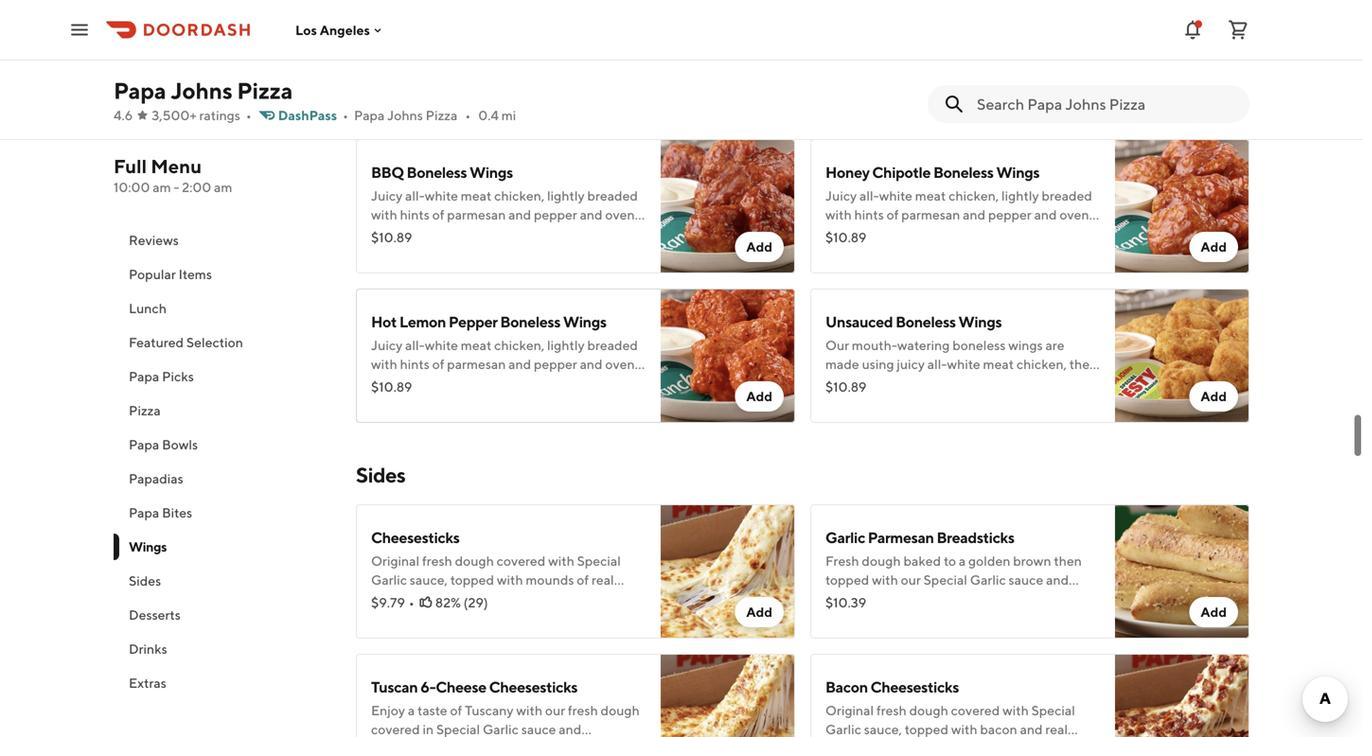 Task type: describe. For each thing, give the bounding box(es) containing it.
then
[[1054, 553, 1082, 569]]

popular items button
[[114, 258, 333, 292]]

papa for papa bites
[[129, 505, 159, 521]]

0 horizontal spatial with
[[872, 572, 898, 588]]

1 vertical spatial parmesan
[[826, 591, 885, 607]]

dough
[[862, 553, 901, 569]]

breadsticks
[[937, 529, 1015, 547]]

our
[[901, 572, 921, 588]]

82% (29)
[[435, 595, 488, 611]]

$10.89 for unsauced
[[826, 379, 867, 395]]

3,500+
[[152, 107, 197, 123]]

angeles
[[320, 22, 370, 38]]

pizza for papa johns pizza • 0.4 mi
[[426, 107, 458, 123]]

• right ratings
[[246, 107, 252, 123]]

drinks
[[129, 641, 167, 657]]

(29)
[[464, 595, 488, 611]]

10:00
[[114, 179, 150, 195]]

notification bell image
[[1182, 18, 1204, 41]]

bacon cheesesticks
[[826, 678, 959, 696]]

1 horizontal spatial cheesesticks
[[489, 678, 578, 696]]

served
[[936, 591, 979, 607]]

bbq boneless wings
[[371, 163, 513, 181]]

hot
[[371, 313, 397, 331]]

papa picks button
[[114, 360, 333, 394]]

bowls
[[162, 437, 198, 453]]

dashpass
[[278, 107, 337, 123]]

bbq wings image
[[1115, 0, 1250, 124]]

lemon
[[399, 313, 446, 331]]

mi
[[502, 107, 516, 123]]

pizza button
[[114, 394, 333, 428]]

0.4
[[478, 107, 499, 123]]

items
[[179, 267, 212, 282]]

4.6
[[114, 107, 133, 123]]

to
[[944, 553, 956, 569]]

add for bbq boneless wings
[[746, 239, 773, 255]]

selection
[[186, 335, 243, 350]]

1 vertical spatial sauce
[[826, 610, 860, 626]]

honey chipotle boneless wings image
[[1115, 139, 1250, 274]]

-
[[174, 179, 179, 195]]

add button for cheesesticks
[[735, 597, 784, 628]]

garlic parmesan breadsticks fresh dough baked to a golden brown then topped with our special garlic sauce and parmesan cheese. served with original pizza sauce for dipping.
[[826, 529, 1089, 626]]

papa for papa johns pizza • 0.4 mi
[[354, 107, 385, 123]]

bbq
[[371, 163, 404, 181]]

desserts button
[[114, 598, 333, 632]]

pepper
[[449, 313, 498, 331]]

baked
[[904, 553, 941, 569]]

extras
[[129, 676, 166, 691]]

for
[[863, 610, 880, 626]]

drinks button
[[114, 632, 333, 667]]

los angeles
[[295, 22, 370, 38]]

• right the $9.79
[[409, 595, 415, 611]]

2 am from the left
[[214, 179, 232, 195]]

sides button
[[114, 564, 333, 598]]

unsauced boneless wings
[[826, 313, 1002, 331]]

$10.89 for honey
[[826, 230, 867, 245]]

cheese
[[436, 678, 486, 696]]

papa for papa bowls
[[129, 437, 159, 453]]

dipping.
[[883, 610, 932, 626]]

fresh
[[826, 553, 859, 569]]

golden
[[969, 553, 1011, 569]]

popular
[[129, 267, 176, 282]]

0 vertical spatial sides
[[356, 463, 406, 488]]

0 vertical spatial garlic
[[826, 529, 865, 547]]

tuscan
[[371, 678, 418, 696]]

1 am from the left
[[153, 179, 171, 195]]

papa for papa picks
[[129, 369, 159, 384]]

johns for papa johns pizza
[[171, 77, 233, 104]]

papa johns pizza
[[114, 77, 293, 104]]

add button for hot lemon pepper boneless wings
[[735, 382, 784, 412]]

• left 0.4
[[465, 107, 471, 123]]

pizza for papa johns pizza
[[237, 77, 293, 104]]

papa bowls button
[[114, 428, 333, 462]]

picks
[[162, 369, 194, 384]]

pizza inside "button"
[[129, 403, 161, 418]]

unsauced boneless wings image
[[1115, 289, 1250, 423]]

lunch button
[[114, 292, 333, 326]]

6-
[[420, 678, 436, 696]]

papa bites button
[[114, 496, 333, 530]]

tuscan 6-cheese cheesesticks image
[[661, 654, 795, 738]]

reviews button
[[114, 223, 333, 258]]

0 horizontal spatial cheesesticks
[[371, 529, 460, 547]]

bacon cheesesticks image
[[1115, 654, 1250, 738]]

papa bites
[[129, 505, 192, 521]]

unsauced roasted wings image
[[661, 0, 795, 124]]

unsauced for unsauced roasted wings
[[371, 14, 439, 32]]



Task type: locate. For each thing, give the bounding box(es) containing it.
featured
[[129, 335, 184, 350]]

papa bowls
[[129, 437, 198, 453]]

sauce
[[1009, 572, 1044, 588], [826, 610, 860, 626]]

1 vertical spatial unsauced
[[826, 313, 893, 331]]

garlic
[[826, 529, 865, 547], [970, 572, 1006, 588]]

1 vertical spatial garlic
[[970, 572, 1006, 588]]

0 vertical spatial sauce
[[1009, 572, 1044, 588]]

0 horizontal spatial johns
[[171, 77, 233, 104]]

0 horizontal spatial sides
[[129, 573, 161, 589]]

garlic up fresh
[[826, 529, 865, 547]]

1 horizontal spatial garlic
[[970, 572, 1006, 588]]

cheesesticks
[[371, 529, 460, 547], [489, 678, 578, 696], [871, 678, 959, 696]]

papa up the 4.6
[[114, 77, 166, 104]]

1 vertical spatial johns
[[387, 107, 423, 123]]

sides
[[356, 463, 406, 488], [129, 573, 161, 589]]

•
[[246, 107, 252, 123], [343, 107, 348, 123], [465, 107, 471, 123], [409, 595, 415, 611]]

unsauced for unsauced boneless wings
[[826, 313, 893, 331]]

ratings
[[199, 107, 240, 123]]

garlic parmesan breadsticks image
[[1115, 505, 1250, 639]]

add for unsauced boneless wings
[[1201, 389, 1227, 404]]

1 horizontal spatial am
[[214, 179, 232, 195]]

0 horizontal spatial sauce
[[826, 610, 860, 626]]

johns up bbq
[[387, 107, 423, 123]]

cheese.
[[888, 591, 934, 607]]

bites
[[162, 505, 192, 521]]

brown
[[1013, 553, 1051, 569]]

0 horizontal spatial garlic
[[826, 529, 865, 547]]

add button for honey chipotle boneless wings
[[1190, 232, 1238, 262]]

bbq boneless wings image
[[661, 139, 795, 274]]

1 horizontal spatial with
[[981, 591, 1008, 607]]

pizza
[[237, 77, 293, 104], [426, 107, 458, 123], [129, 403, 161, 418]]

2 horizontal spatial pizza
[[426, 107, 458, 123]]

2:00
[[182, 179, 211, 195]]

johns
[[171, 77, 233, 104], [387, 107, 423, 123]]

pizza left 0.4
[[426, 107, 458, 123]]

$10.89 down bbq
[[371, 230, 412, 245]]

johns for papa johns pizza • 0.4 mi
[[387, 107, 423, 123]]

with
[[872, 572, 898, 588], [981, 591, 1008, 607]]

unsauced
[[371, 14, 439, 32], [826, 313, 893, 331]]

special
[[924, 572, 968, 588]]

0 items, open order cart image
[[1227, 18, 1250, 41]]

add button for bbq boneless wings
[[735, 232, 784, 262]]

hot lemon pepper boneless wings image
[[661, 289, 795, 423]]

with right 'served'
[[981, 591, 1008, 607]]

1 vertical spatial pizza
[[426, 107, 458, 123]]

parmesan
[[868, 529, 934, 547], [826, 591, 885, 607]]

Item Search search field
[[977, 94, 1235, 115]]

sauce left for
[[826, 610, 860, 626]]

menu
[[151, 155, 202, 178]]

los angeles button
[[295, 22, 385, 38]]

1 horizontal spatial johns
[[387, 107, 423, 123]]

parmesan up "dough"
[[868, 529, 934, 547]]

papadias button
[[114, 462, 333, 496]]

papa left picks
[[129, 369, 159, 384]]

add button for unsauced boneless wings
[[1190, 382, 1238, 412]]

papa left bowls at the left of the page
[[129, 437, 159, 453]]

papadias
[[129, 471, 183, 487]]

0 vertical spatial pizza
[[237, 77, 293, 104]]

sides inside button
[[129, 573, 161, 589]]

papa for papa johns pizza
[[114, 77, 166, 104]]

a
[[959, 553, 966, 569]]

reviews
[[129, 232, 179, 248]]

1 horizontal spatial unsauced
[[826, 313, 893, 331]]

2 horizontal spatial cheesesticks
[[871, 678, 959, 696]]

add for cheesesticks
[[746, 605, 773, 620]]

$10.89
[[371, 230, 412, 245], [826, 230, 867, 245], [371, 379, 412, 395], [826, 379, 867, 395]]

3,500+ ratings •
[[152, 107, 252, 123]]

papa right the dashpass •
[[354, 107, 385, 123]]

add button
[[735, 232, 784, 262], [1190, 232, 1238, 262], [735, 382, 784, 412], [1190, 382, 1238, 412], [735, 597, 784, 628], [1190, 597, 1238, 628]]

0 horizontal spatial am
[[153, 179, 171, 195]]

full menu 10:00 am - 2:00 am
[[114, 155, 232, 195]]

$10.89 down unsauced boneless wings
[[826, 379, 867, 395]]

0 vertical spatial johns
[[171, 77, 233, 104]]

pizza down papa picks
[[129, 403, 161, 418]]

am left -
[[153, 179, 171, 195]]

dashpass •
[[278, 107, 348, 123]]

am right 2:00
[[214, 179, 232, 195]]

82%
[[435, 595, 461, 611]]

cheesesticks up $9.79 • on the bottom
[[371, 529, 460, 547]]

johns up 3,500+ ratings •
[[171, 77, 233, 104]]

roasted
[[441, 14, 497, 32]]

garlic down golden
[[970, 572, 1006, 588]]

boneless
[[407, 163, 467, 181], [934, 163, 994, 181], [500, 313, 561, 331], [896, 313, 956, 331]]

with down "dough"
[[872, 572, 898, 588]]

hot lemon pepper boneless wings
[[371, 313, 607, 331]]

pizza up dashpass
[[237, 77, 293, 104]]

add for honey chipotle boneless wings
[[1201, 239, 1227, 255]]

1 horizontal spatial sides
[[356, 463, 406, 488]]

cheesesticks right cheese on the bottom left of the page
[[489, 678, 578, 696]]

pizza
[[1058, 591, 1089, 607]]

$10.39
[[826, 595, 867, 611]]

open menu image
[[68, 18, 91, 41]]

chipotle
[[872, 163, 931, 181]]

featured selection
[[129, 335, 243, 350]]

los
[[295, 22, 317, 38]]

featured selection button
[[114, 326, 333, 360]]

$9.79
[[371, 595, 405, 611]]

papa
[[114, 77, 166, 104], [354, 107, 385, 123], [129, 369, 159, 384], [129, 437, 159, 453], [129, 505, 159, 521]]

cheesesticks right the bacon
[[871, 678, 959, 696]]

lunch
[[129, 301, 167, 316]]

tuscan 6-cheese cheesesticks
[[371, 678, 578, 696]]

full
[[114, 155, 147, 178]]

$9.79 •
[[371, 595, 415, 611]]

popular items
[[129, 267, 212, 282]]

and
[[1046, 572, 1069, 588]]

1 vertical spatial sides
[[129, 573, 161, 589]]

honey chipotle boneless wings
[[826, 163, 1040, 181]]

papa inside button
[[129, 437, 159, 453]]

1 horizontal spatial pizza
[[237, 77, 293, 104]]

1 horizontal spatial sauce
[[1009, 572, 1044, 588]]

0 vertical spatial unsauced
[[371, 14, 439, 32]]

wings
[[499, 14, 543, 32], [470, 163, 513, 181], [996, 163, 1040, 181], [563, 313, 607, 331], [959, 313, 1002, 331], [129, 539, 167, 555]]

extras button
[[114, 667, 333, 701]]

0 horizontal spatial unsauced
[[371, 14, 439, 32]]

add
[[746, 239, 773, 255], [1201, 239, 1227, 255], [746, 389, 773, 404], [1201, 389, 1227, 404], [746, 605, 773, 620], [1201, 605, 1227, 620]]

$10.89 for hot
[[371, 379, 412, 395]]

• right dashpass
[[343, 107, 348, 123]]

add for hot lemon pepper boneless wings
[[746, 389, 773, 404]]

2 vertical spatial pizza
[[129, 403, 161, 418]]

0 horizontal spatial pizza
[[129, 403, 161, 418]]

desserts
[[129, 607, 181, 623]]

$10.89 down honey
[[826, 230, 867, 245]]

bacon
[[826, 678, 868, 696]]

sauce down brown
[[1009, 572, 1044, 588]]

cheesesticks image
[[661, 505, 795, 639]]

0 vertical spatial with
[[872, 572, 898, 588]]

1 vertical spatial with
[[981, 591, 1008, 607]]

papa left bites
[[129, 505, 159, 521]]

papa johns pizza • 0.4 mi
[[354, 107, 516, 123]]

parmesan down topped
[[826, 591, 885, 607]]

unsauced roasted wings
[[371, 14, 543, 32]]

honey
[[826, 163, 870, 181]]

$10.89 for bbq
[[371, 230, 412, 245]]

$10.89 down hot
[[371, 379, 412, 395]]

0 vertical spatial parmesan
[[868, 529, 934, 547]]

topped
[[826, 572, 869, 588]]

original
[[1010, 591, 1055, 607]]

papa picks
[[129, 369, 194, 384]]



Task type: vqa. For each thing, say whether or not it's contained in the screenshot.
first $17.50 from the left
no



